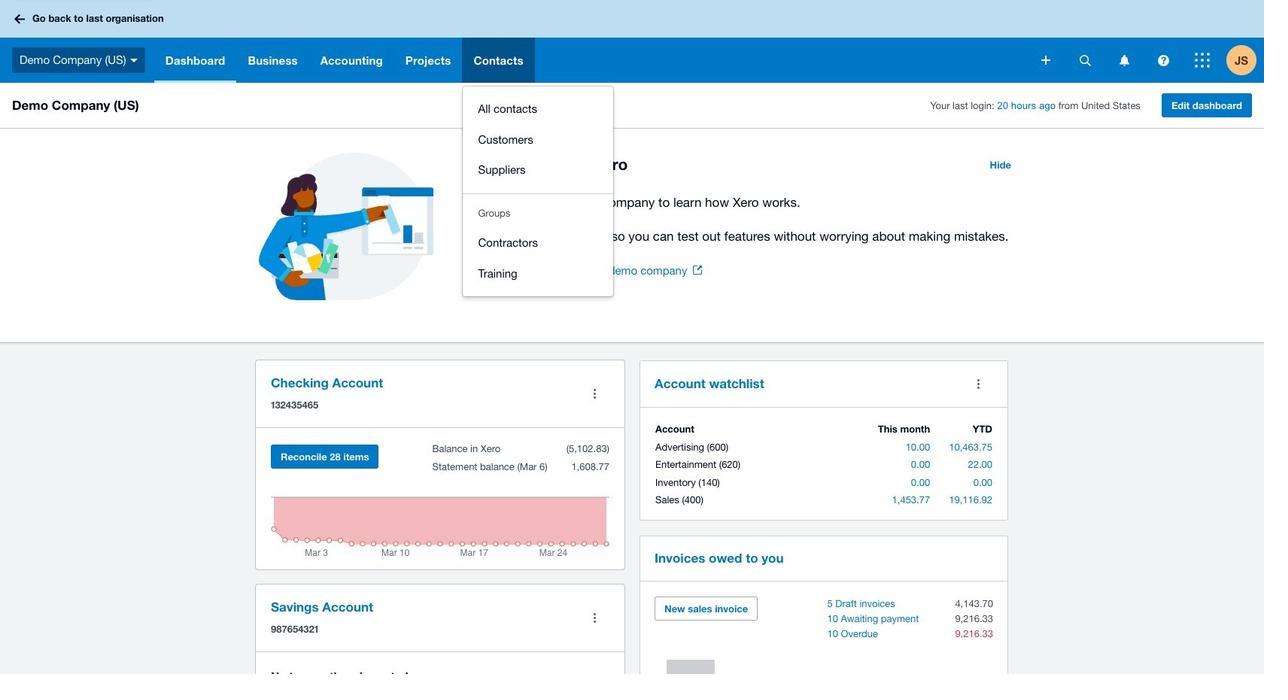 Task type: describe. For each thing, give the bounding box(es) containing it.
2 manage menu toggle image from the top
[[579, 603, 610, 633]]

0 horizontal spatial svg image
[[130, 59, 137, 62]]

1 manage menu toggle image from the top
[[579, 379, 610, 409]]



Task type: vqa. For each thing, say whether or not it's contained in the screenshot.
the left THE
no



Task type: locate. For each thing, give the bounding box(es) containing it.
group
[[463, 87, 614, 193]]

manage menu toggle image
[[579, 379, 610, 409], [579, 603, 610, 633]]

svg image
[[1195, 53, 1210, 68], [130, 59, 137, 62]]

list box
[[463, 87, 614, 296]]

1 vertical spatial manage menu toggle image
[[579, 603, 610, 633]]

banner
[[0, 0, 1264, 296]]

groups group
[[463, 220, 614, 296]]

svg image
[[14, 14, 25, 24], [1079, 55, 1091, 66], [1119, 55, 1129, 66], [1158, 55, 1169, 66], [1041, 56, 1050, 65]]

intro banner body element
[[497, 192, 1020, 247]]

1 horizontal spatial svg image
[[1195, 53, 1210, 68]]

0 vertical spatial manage menu toggle image
[[579, 379, 610, 409]]



